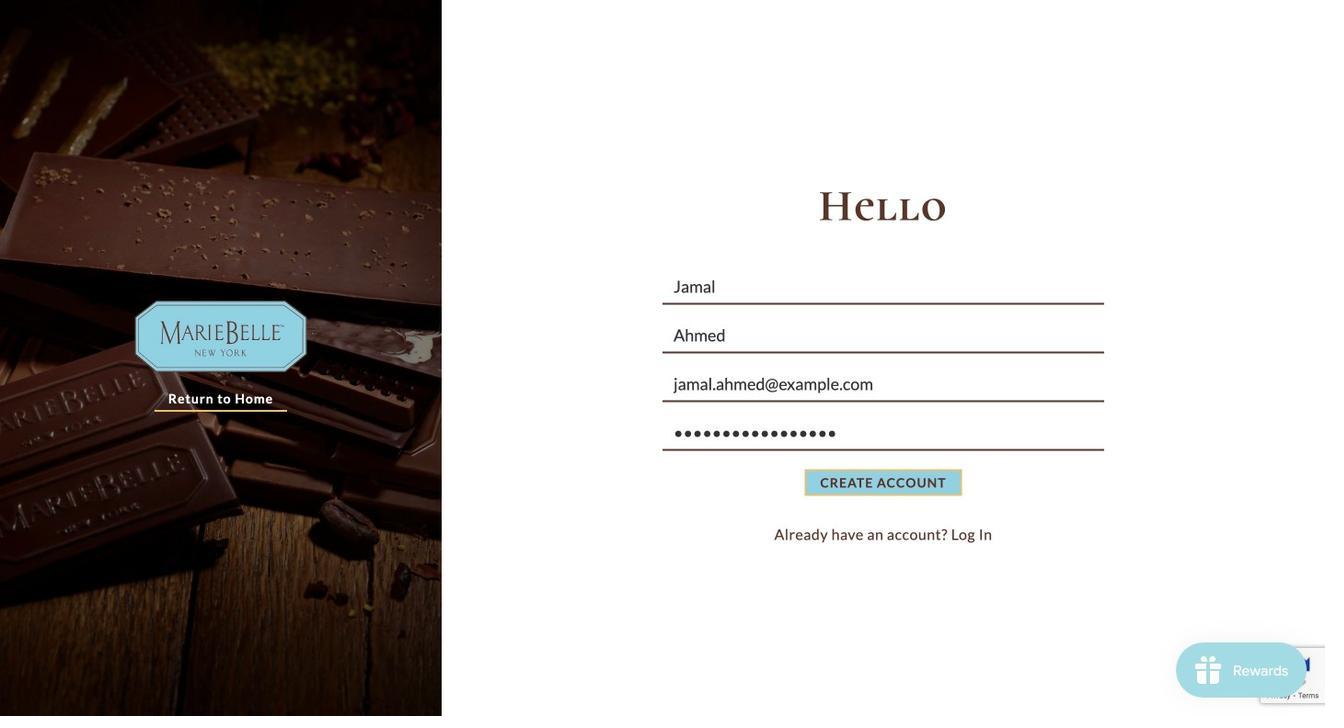 Task type: locate. For each thing, give the bounding box(es) containing it.
Email address email field
[[663, 367, 1104, 402]]

Password password field
[[663, 416, 1104, 451]]

None submit
[[805, 470, 962, 496]]

Last name text field
[[663, 319, 1104, 354]]



Task type: describe. For each thing, give the bounding box(es) containing it.
First name text field
[[663, 270, 1104, 305]]

mariebelle logo image
[[129, 295, 313, 378]]



